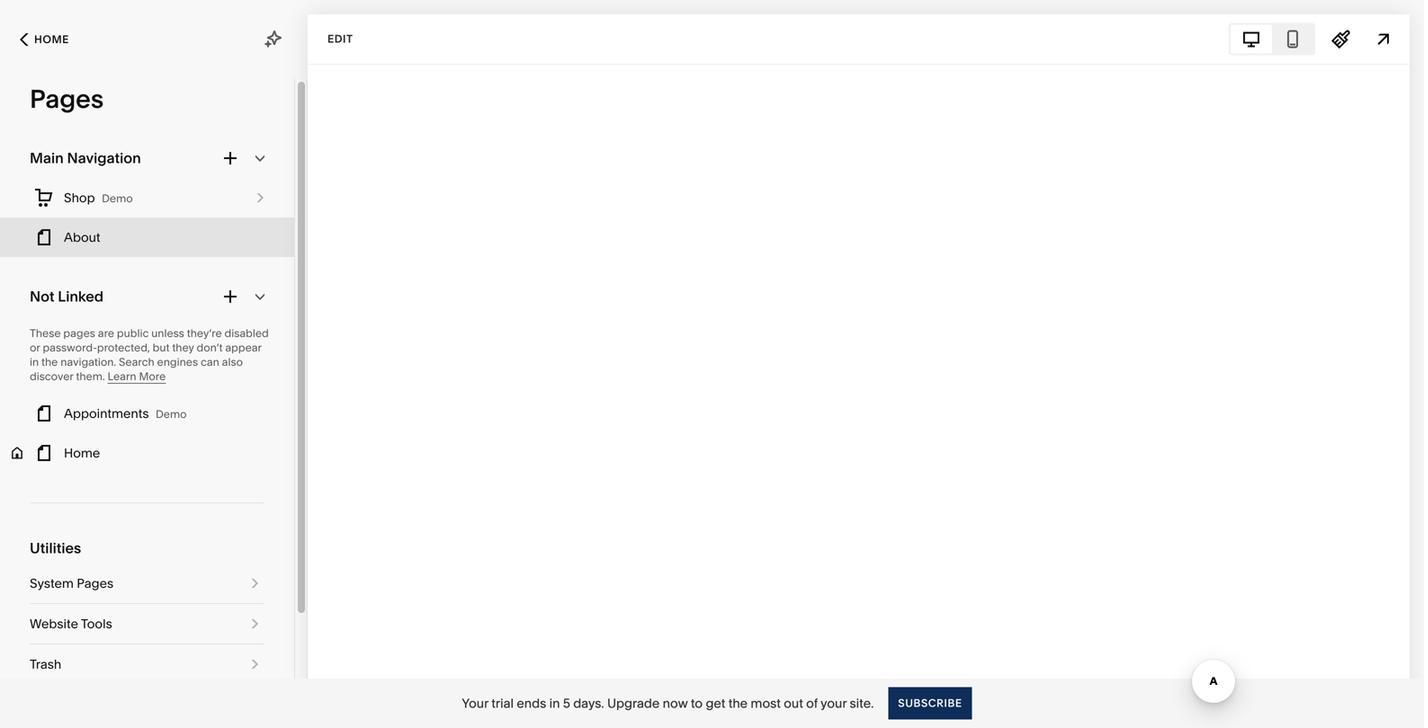 Task type: locate. For each thing, give the bounding box(es) containing it.
the up discover
[[41, 356, 58, 369]]

about button
[[0, 218, 294, 257]]

the inside these pages are public unless they're disabled or password-protected, but they don't appear in the navigation. search engines can also discover them.
[[41, 356, 58, 369]]

1 horizontal spatial in
[[549, 697, 560, 712]]

to
[[691, 697, 703, 712]]

edit button
[[316, 22, 365, 56]]

now
[[663, 697, 688, 712]]

pages
[[63, 327, 95, 340]]

shop
[[64, 190, 95, 206]]

they
[[172, 342, 194, 355]]

password-
[[43, 342, 97, 355]]

website tools button
[[30, 605, 265, 644]]

0 vertical spatial demo
[[102, 192, 133, 205]]

pages
[[30, 84, 104, 114], [77, 576, 113, 592]]

tools
[[81, 617, 112, 632]]

protected,
[[97, 342, 150, 355]]

0 horizontal spatial the
[[41, 356, 58, 369]]

demo down more
[[156, 408, 187, 421]]

edit
[[328, 32, 353, 45]]

1 home button from the top
[[0, 20, 89, 59]]

the
[[41, 356, 58, 369], [729, 697, 748, 712]]

system
[[30, 576, 74, 592]]

demo inside appointments demo
[[156, 408, 187, 421]]

pages up tools
[[77, 576, 113, 592]]

demo
[[102, 192, 133, 205], [156, 408, 187, 421]]

learn more link
[[108, 370, 166, 384]]

in left 5
[[549, 697, 560, 712]]

these
[[30, 327, 61, 340]]

1 vertical spatial home button
[[0, 434, 294, 473]]

1 vertical spatial the
[[729, 697, 748, 712]]

of
[[806, 697, 818, 712]]

0 vertical spatial home button
[[0, 20, 89, 59]]

learn more
[[108, 370, 166, 383]]

your
[[462, 697, 489, 712]]

them.
[[76, 370, 105, 383]]

0 vertical spatial in
[[30, 356, 39, 369]]

0 horizontal spatial demo
[[102, 192, 133, 205]]

1 vertical spatial pages
[[77, 576, 113, 592]]

ends
[[517, 697, 546, 712]]

the right get
[[729, 697, 748, 712]]

1 horizontal spatial the
[[729, 697, 748, 712]]

1 vertical spatial demo
[[156, 408, 187, 421]]

navigation
[[67, 149, 141, 167]]

in
[[30, 356, 39, 369], [549, 697, 560, 712]]

or
[[30, 342, 40, 355]]

search
[[119, 356, 154, 369]]

pages up main navigation on the top of the page
[[30, 84, 104, 114]]

they're
[[187, 327, 222, 340]]

0 vertical spatial the
[[41, 356, 58, 369]]

subscribe
[[898, 697, 962, 710]]

home button
[[0, 20, 89, 59], [0, 434, 294, 473]]

1 horizontal spatial demo
[[156, 408, 187, 421]]

in inside these pages are public unless they're disabled or password-protected, but they don't appear in the navigation. search engines can also discover them.
[[30, 356, 39, 369]]

appear
[[225, 342, 262, 355]]

home
[[34, 33, 69, 46], [64, 446, 100, 461]]

demo right shop
[[102, 192, 133, 205]]

upgrade
[[607, 697, 660, 712]]

also
[[222, 356, 243, 369]]

discover
[[30, 370, 73, 383]]

add a new page to the "main navigation" group image
[[220, 148, 240, 168]]

appointments
[[64, 406, 149, 422]]

appointments demo
[[64, 406, 187, 422]]

0 horizontal spatial in
[[30, 356, 39, 369]]

pages inside system pages button
[[77, 576, 113, 592]]

in down or
[[30, 356, 39, 369]]

0 vertical spatial pages
[[30, 84, 104, 114]]

2 home button from the top
[[0, 434, 294, 473]]

tab list
[[1231, 25, 1314, 54]]

website tools
[[30, 617, 112, 632]]

demo inside shop demo
[[102, 192, 133, 205]]



Task type: describe. For each thing, give the bounding box(es) containing it.
out
[[784, 697, 803, 712]]

demo for appointments
[[156, 408, 187, 421]]

get
[[706, 697, 726, 712]]

days.
[[573, 697, 604, 712]]

navigation.
[[61, 356, 116, 369]]

your trial ends in 5 days. upgrade now to get the most out of your site.
[[462, 697, 874, 712]]

subscribe button
[[888, 688, 972, 720]]

trash
[[30, 657, 61, 673]]

learn
[[108, 370, 136, 383]]

shop demo
[[64, 190, 133, 206]]

website
[[30, 617, 78, 632]]

don't
[[197, 342, 223, 355]]

add a new page to the "not linked" navigation group image
[[220, 287, 240, 307]]

are
[[98, 327, 114, 340]]

linked
[[58, 288, 104, 306]]

main
[[30, 149, 64, 167]]

more
[[139, 370, 166, 383]]

system pages
[[30, 576, 113, 592]]

1 vertical spatial home
[[64, 446, 100, 461]]

1 vertical spatial in
[[549, 697, 560, 712]]

site.
[[850, 697, 874, 712]]

trash button
[[30, 645, 265, 685]]

engines
[[157, 356, 198, 369]]

most
[[751, 697, 781, 712]]

system pages button
[[30, 564, 265, 604]]

not linked
[[30, 288, 104, 306]]

0 vertical spatial home
[[34, 33, 69, 46]]

disabled
[[225, 327, 269, 340]]

but
[[153, 342, 170, 355]]

5
[[563, 697, 570, 712]]

these pages are public unless they're disabled or password-protected, but they don't appear in the navigation. search engines can also discover them.
[[30, 327, 269, 383]]

main navigation
[[30, 149, 141, 167]]

public
[[117, 327, 149, 340]]

trial
[[492, 697, 514, 712]]

unless
[[151, 327, 184, 340]]

not
[[30, 288, 54, 306]]

can
[[201, 356, 219, 369]]

about
[[64, 230, 100, 245]]

demo for shop
[[102, 192, 133, 205]]

utilities
[[30, 540, 81, 557]]

your
[[821, 697, 847, 712]]



Task type: vqa. For each thing, say whether or not it's contained in the screenshot.
trash button
yes



